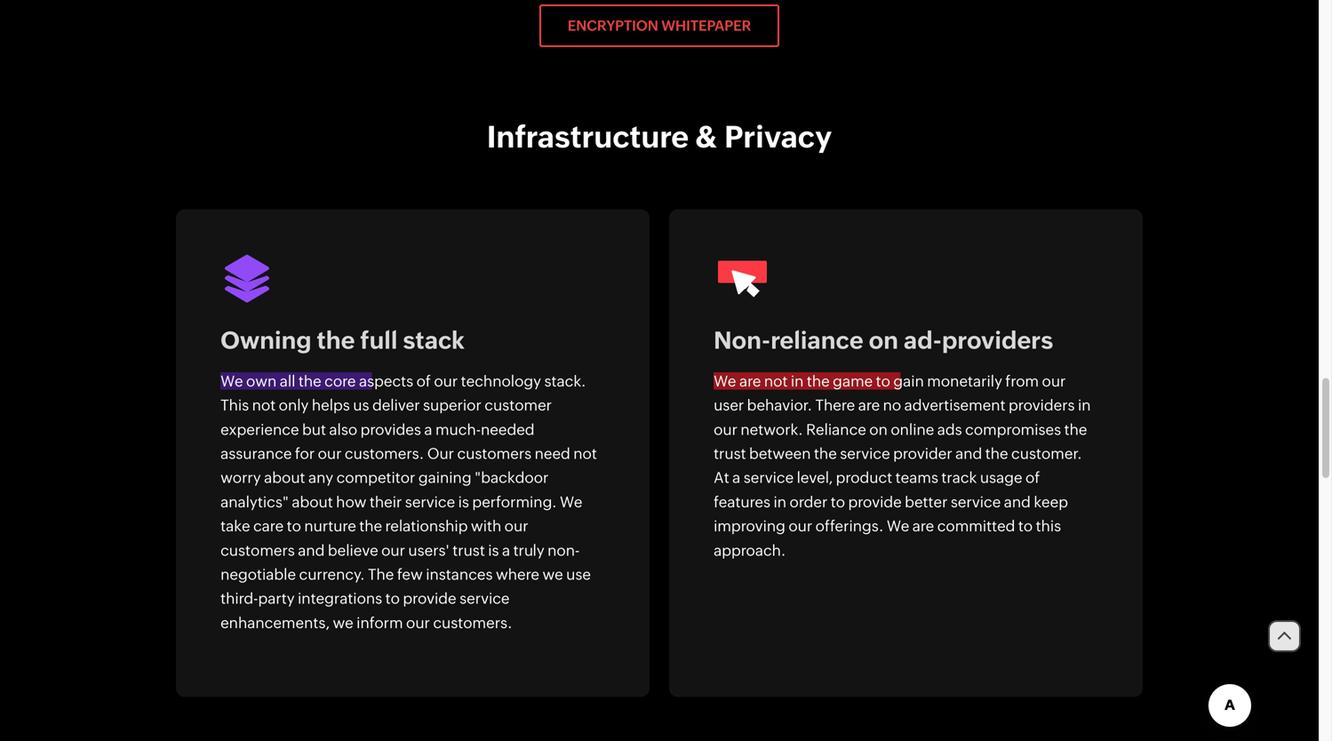 Task type: locate. For each thing, give the bounding box(es) containing it.
to left this
[[1018, 517, 1033, 535]]

non-
[[714, 326, 771, 354]]

we left use
[[543, 566, 563, 583]]

1 vertical spatial of
[[1026, 469, 1040, 486]]

where
[[496, 566, 539, 583]]

about
[[264, 469, 305, 486], [292, 493, 333, 510]]

provide down product
[[848, 493, 902, 510]]

service up committed
[[951, 493, 1001, 510]]

0 vertical spatial trust
[[714, 445, 746, 462]]

in up behavior.
[[791, 372, 804, 390]]

our
[[434, 372, 458, 390], [1042, 372, 1066, 390], [714, 421, 738, 438], [318, 445, 342, 462], [504, 517, 528, 535], [789, 517, 812, 535], [381, 542, 405, 559], [406, 614, 430, 631]]

2 horizontal spatial and
[[1004, 493, 1031, 510]]

0 horizontal spatial and
[[298, 542, 325, 559]]

1 vertical spatial in
[[1078, 396, 1091, 414]]

1 horizontal spatial are
[[858, 396, 880, 414]]

1 vertical spatial customers.
[[433, 614, 512, 631]]

providers up from
[[942, 326, 1053, 354]]

are down better
[[912, 517, 934, 535]]

trust up instances
[[453, 542, 485, 559]]

we down better
[[887, 517, 909, 535]]

&
[[696, 119, 718, 154]]

customers. down instances
[[433, 614, 512, 631]]

about down for
[[264, 469, 305, 486]]

not right need in the bottom of the page
[[573, 445, 597, 462]]

2 horizontal spatial not
[[764, 372, 788, 390]]

our up the superior
[[434, 372, 458, 390]]

we
[[220, 372, 243, 390], [714, 372, 736, 390], [560, 493, 582, 510], [887, 517, 909, 535]]

0 horizontal spatial customers
[[220, 542, 295, 559]]

the
[[317, 326, 355, 354], [298, 372, 321, 390], [807, 372, 830, 390], [1064, 421, 1087, 438], [814, 445, 837, 462], [985, 445, 1008, 462], [359, 517, 382, 535]]

provider
[[893, 445, 952, 462]]

reliance
[[806, 421, 866, 438]]

care
[[253, 517, 284, 535]]

the up level,
[[814, 445, 837, 462]]

provide
[[848, 493, 902, 510], [403, 590, 456, 607]]

1 horizontal spatial not
[[573, 445, 597, 462]]

1 vertical spatial on
[[869, 421, 888, 438]]

1 horizontal spatial and
[[955, 445, 982, 462]]

1 vertical spatial provide
[[403, 590, 456, 607]]

1 horizontal spatial of
[[1026, 469, 1040, 486]]

0 vertical spatial provide
[[848, 493, 902, 510]]

their
[[370, 493, 402, 510]]

0 horizontal spatial in
[[774, 493, 787, 510]]

0 horizontal spatial trust
[[453, 542, 485, 559]]

customers.
[[345, 445, 424, 462], [433, 614, 512, 631]]

to inside we are not in the game to gain monetarily from our user behavior.
[[876, 372, 890, 390]]

we inside we are not in the game to gain monetarily from our user behavior.
[[714, 372, 736, 390]]

service up product
[[840, 445, 890, 462]]

aspects
[[359, 372, 413, 390]]

our
[[427, 445, 454, 462]]

1 vertical spatial a
[[732, 469, 741, 486]]

provides
[[360, 421, 421, 438]]

to left gain
[[876, 372, 890, 390]]

in up customer.
[[1078, 396, 1091, 414]]

0 vertical spatial about
[[264, 469, 305, 486]]

and down nurture
[[298, 542, 325, 559]]

the up there
[[807, 372, 830, 390]]

is
[[458, 493, 469, 510], [488, 542, 499, 559]]

us
[[353, 396, 369, 414]]

on down no
[[869, 421, 888, 438]]

0 horizontal spatial customers.
[[345, 445, 424, 462]]

all
[[280, 372, 295, 390]]

trust inside the we own all the core aspects of our technology stack. this not only helps us deliver superior customer experience but also provides a much-needed assurance for our customers. our customers need not worry about any competitor gaining "backdoor analytics" about how their service is performing. we take care to nurture the relationship with our customers and believe our users' trust is a truly non- negotiable currency. the few instances where we use third-party integrations to provide service enhancements, we inform our customers.
[[453, 542, 485, 559]]

1 horizontal spatial is
[[488, 542, 499, 559]]

this
[[1036, 517, 1061, 535]]

but
[[302, 421, 326, 438]]

the up customer.
[[1064, 421, 1087, 438]]

a right at
[[732, 469, 741, 486]]

1 horizontal spatial provide
[[848, 493, 902, 510]]

about down any
[[292, 493, 333, 510]]

our right from
[[1042, 372, 1066, 390]]

offerings.
[[815, 517, 884, 535]]

0 horizontal spatial we
[[333, 614, 353, 631]]

service
[[840, 445, 890, 462], [744, 469, 794, 486], [405, 493, 455, 510], [951, 493, 1001, 510], [460, 590, 510, 607]]

provide inside 'there are no advertisement providers in our network. reliance on online ads compromises the trust between the service provider and the customer. at a service level, product teams track usage of features in order to provide better service and keep improving our offerings. we are committed to this approach.'
[[848, 493, 902, 510]]

providers inside 'there are no advertisement providers in our network. reliance on online ads compromises the trust between the service provider and the customer. at a service level, product teams track usage of features in order to provide better service and keep improving our offerings. we are committed to this approach.'
[[1009, 396, 1075, 414]]

2 vertical spatial and
[[298, 542, 325, 559]]

2 vertical spatial a
[[502, 542, 510, 559]]

of down customer.
[[1026, 469, 1040, 486]]

committed
[[937, 517, 1015, 535]]

are for we
[[739, 372, 761, 390]]

1 vertical spatial not
[[252, 396, 276, 414]]

are left no
[[858, 396, 880, 414]]

with
[[471, 517, 501, 535]]

providers for advertisement
[[1009, 396, 1075, 414]]

a up our
[[424, 421, 432, 438]]

2 horizontal spatial are
[[912, 517, 934, 535]]

customers down needed
[[457, 445, 532, 462]]

and
[[955, 445, 982, 462], [1004, 493, 1031, 510], [298, 542, 325, 559]]

and down usage
[[1004, 493, 1031, 510]]

a left truly
[[502, 542, 510, 559]]

are inside we are not in the game to gain monetarily from our user behavior.
[[739, 372, 761, 390]]

are up user
[[739, 372, 761, 390]]

the down their
[[359, 517, 382, 535]]

1 vertical spatial and
[[1004, 493, 1031, 510]]

whitepaper
[[661, 17, 751, 34]]

we down the integrations
[[333, 614, 353, 631]]

0 horizontal spatial provide
[[403, 590, 456, 607]]

of up deliver
[[416, 372, 431, 390]]

of inside the we own all the core aspects of our technology stack. this not only helps us deliver superior customer experience but also provides a much-needed assurance for our customers. our customers need not worry about any competitor gaining "backdoor analytics" about how their service is performing. we take care to nurture the relationship with our customers and believe our users' trust is a truly non- negotiable currency. the few instances where we use third-party integrations to provide service enhancements, we inform our customers.
[[416, 372, 431, 390]]

0 vertical spatial in
[[791, 372, 804, 390]]

party
[[258, 590, 295, 607]]

0 horizontal spatial of
[[416, 372, 431, 390]]

1 vertical spatial we
[[333, 614, 353, 631]]

in left order
[[774, 493, 787, 510]]

0 vertical spatial not
[[764, 372, 788, 390]]

0 horizontal spatial a
[[424, 421, 432, 438]]

0 vertical spatial on
[[869, 326, 898, 354]]

truly
[[513, 542, 545, 559]]

trust up at
[[714, 445, 746, 462]]

usage
[[980, 469, 1023, 486]]

not inside we are not in the game to gain monetarily from our user behavior.
[[764, 372, 788, 390]]

0 vertical spatial of
[[416, 372, 431, 390]]

2 horizontal spatial a
[[732, 469, 741, 486]]

1 horizontal spatial we
[[543, 566, 563, 583]]

there
[[815, 396, 855, 414]]

customers
[[457, 445, 532, 462], [220, 542, 295, 559]]

only
[[279, 396, 309, 414]]

is down gaining at the bottom
[[458, 493, 469, 510]]

on left ad-
[[869, 326, 898, 354]]

0 vertical spatial is
[[458, 493, 469, 510]]

1 vertical spatial are
[[858, 396, 880, 414]]

stack.
[[544, 372, 586, 390]]

not down own
[[252, 396, 276, 414]]

provide down few in the bottom of the page
[[403, 590, 456, 607]]

1 horizontal spatial in
[[791, 372, 804, 390]]

0 vertical spatial a
[[424, 421, 432, 438]]

and up track
[[955, 445, 982, 462]]

to down the
[[385, 590, 400, 607]]

trust
[[714, 445, 746, 462], [453, 542, 485, 559]]

is down with at bottom left
[[488, 542, 499, 559]]

0 horizontal spatial are
[[739, 372, 761, 390]]

1 horizontal spatial a
[[502, 542, 510, 559]]

to
[[876, 372, 890, 390], [831, 493, 845, 510], [287, 517, 301, 535], [1018, 517, 1033, 535], [385, 590, 400, 607]]

customers. down provides
[[345, 445, 424, 462]]

1 vertical spatial customers
[[220, 542, 295, 559]]

0 vertical spatial are
[[739, 372, 761, 390]]

the up core
[[317, 326, 355, 354]]

of
[[416, 372, 431, 390], [1026, 469, 1040, 486]]

how
[[336, 493, 367, 510]]

negotiable
[[220, 566, 296, 583]]

we up non-
[[560, 493, 582, 510]]

1 horizontal spatial trust
[[714, 445, 746, 462]]

providers down from
[[1009, 396, 1075, 414]]

0 vertical spatial providers
[[942, 326, 1053, 354]]

0 vertical spatial customers
[[457, 445, 532, 462]]

in
[[791, 372, 804, 390], [1078, 396, 1091, 414], [774, 493, 787, 510]]

we up user
[[714, 372, 736, 390]]

monetarily
[[927, 372, 1002, 390]]

worry
[[220, 469, 261, 486]]

users'
[[408, 542, 450, 559]]

there are no advertisement providers in our network. reliance on online ads compromises the trust between the service provider and the customer. at a service level, product teams track usage of features in order to provide better service and keep improving our offerings. we are committed to this approach.
[[714, 396, 1091, 559]]

on
[[869, 326, 898, 354], [869, 421, 888, 438]]

0 vertical spatial and
[[955, 445, 982, 462]]

product
[[836, 469, 892, 486]]

not up behavior.
[[764, 372, 788, 390]]

providers
[[942, 326, 1053, 354], [1009, 396, 1075, 414]]

1 vertical spatial is
[[488, 542, 499, 559]]

1 vertical spatial trust
[[453, 542, 485, 559]]

non-
[[548, 542, 580, 559]]

not
[[764, 372, 788, 390], [252, 396, 276, 414], [573, 445, 597, 462]]

1 vertical spatial providers
[[1009, 396, 1075, 414]]

this
[[220, 396, 249, 414]]

1 horizontal spatial customers.
[[433, 614, 512, 631]]

encryption whitepaper
[[568, 17, 751, 34]]

a
[[424, 421, 432, 438], [732, 469, 741, 486], [502, 542, 510, 559]]

we
[[543, 566, 563, 583], [333, 614, 353, 631]]

1 vertical spatial about
[[292, 493, 333, 510]]

customers up the negotiable
[[220, 542, 295, 559]]



Task type: describe. For each thing, give the bounding box(es) containing it.
and inside the we own all the core aspects of our technology stack. this not only helps us deliver superior customer experience but also provides a much-needed assurance for our customers. our customers need not worry about any competitor gaining "backdoor analytics" about how their service is performing. we take care to nurture the relationship with our customers and believe our users' trust is a truly non- negotiable currency. the few instances where we use third-party integrations to provide service enhancements, we inform our customers.
[[298, 542, 325, 559]]

2 vertical spatial are
[[912, 517, 934, 535]]

believe
[[328, 542, 378, 559]]

own
[[246, 372, 277, 390]]

we own all the core aspects of our technology stack. this not only helps us deliver superior customer experience but also provides a much-needed assurance for our customers. our customers need not worry about any competitor gaining "backdoor analytics" about how their service is performing. we take care to nurture the relationship with our customers and believe our users' trust is a truly non- negotiable currency. the few instances where we use third-party integrations to provide service enhancements, we inform our customers.
[[220, 372, 597, 631]]

reliance
[[771, 326, 864, 354]]

any
[[308, 469, 333, 486]]

deliver
[[372, 396, 420, 414]]

performing.
[[472, 493, 557, 510]]

encryption
[[568, 17, 658, 34]]

full
[[360, 326, 398, 354]]

ad-
[[904, 326, 942, 354]]

analytics"
[[220, 493, 289, 510]]

experience
[[220, 421, 299, 438]]

in inside we are not in the game to gain monetarily from our user behavior.
[[791, 372, 804, 390]]

technology
[[461, 372, 541, 390]]

network.
[[741, 421, 803, 438]]

on inside 'there are no advertisement providers in our network. reliance on online ads compromises the trust between the service provider and the customer. at a service level, product teams track usage of features in order to provide better service and keep improving our offerings. we are committed to this approach.'
[[869, 421, 888, 438]]

we are not in the game to gain monetarily from our user behavior.
[[714, 372, 1066, 414]]

core
[[324, 372, 356, 390]]

at
[[714, 469, 729, 486]]

the inside we are not in the game to gain monetarily from our user behavior.
[[807, 372, 830, 390]]

stack
[[403, 326, 465, 354]]

privacy
[[724, 119, 832, 154]]

to up "offerings."
[[831, 493, 845, 510]]

track
[[942, 469, 977, 486]]

instances
[[426, 566, 493, 583]]

our right inform
[[406, 614, 430, 631]]

service down between
[[744, 469, 794, 486]]

our right for
[[318, 445, 342, 462]]

relationship
[[385, 517, 468, 535]]

non-reliance on ad-providers
[[714, 326, 1053, 354]]

our inside we are not in the game to gain monetarily from our user behavior.
[[1042, 372, 1066, 390]]

we inside 'there are no advertisement providers in our network. reliance on online ads compromises the trust between the service provider and the customer. at a service level, product teams track usage of features in order to provide better service and keep improving our offerings. we are committed to this approach.'
[[887, 517, 909, 535]]

helps
[[312, 396, 350, 414]]

superior
[[423, 396, 482, 414]]

approach.
[[714, 542, 786, 559]]

use
[[566, 566, 591, 583]]

0 vertical spatial customers.
[[345, 445, 424, 462]]

the
[[368, 566, 394, 583]]

infrastructure & privacy
[[487, 119, 832, 154]]

assurance
[[220, 445, 292, 462]]

of inside 'there are no advertisement providers in our network. reliance on online ads compromises the trust between the service provider and the customer. at a service level, product teams track usage of features in order to provide better service and keep improving our offerings. we are committed to this approach.'
[[1026, 469, 1040, 486]]

trust inside 'there are no advertisement providers in our network. reliance on online ads compromises the trust between the service provider and the customer. at a service level, product teams track usage of features in order to provide better service and keep improving our offerings. we are committed to this approach.'
[[714, 445, 746, 462]]

gain
[[893, 372, 924, 390]]

our down performing.
[[504, 517, 528, 535]]

teams
[[895, 469, 938, 486]]

provide inside the we own all the core aspects of our technology stack. this not only helps us deliver superior customer experience but also provides a much-needed assurance for our customers. our customers need not worry about any competitor gaining "backdoor analytics" about how their service is performing. we take care to nurture the relationship with our customers and believe our users' trust is a truly non- negotiable currency. the few instances where we use third-party integrations to provide service enhancements, we inform our customers.
[[403, 590, 456, 607]]

integrations
[[298, 590, 382, 607]]

nurture
[[304, 517, 356, 535]]

user
[[714, 396, 744, 414]]

ads
[[937, 421, 962, 438]]

owning
[[220, 326, 312, 354]]

service up relationship
[[405, 493, 455, 510]]

much-
[[435, 421, 481, 438]]

few
[[397, 566, 423, 583]]

compromises
[[965, 421, 1061, 438]]

advertisement
[[904, 396, 1006, 414]]

from
[[1005, 372, 1039, 390]]

better
[[905, 493, 948, 510]]

also
[[329, 421, 357, 438]]

between
[[749, 445, 811, 462]]

infrastructure
[[487, 119, 689, 154]]

2 vertical spatial not
[[573, 445, 597, 462]]

improving
[[714, 517, 786, 535]]

encryption whitepaper link
[[539, 4, 780, 47]]

the up usage
[[985, 445, 1008, 462]]

gaining
[[418, 469, 472, 486]]

customer.
[[1011, 445, 1082, 462]]

2 vertical spatial in
[[774, 493, 787, 510]]

game
[[833, 372, 873, 390]]

2 horizontal spatial in
[[1078, 396, 1091, 414]]

0 vertical spatial we
[[543, 566, 563, 583]]

level,
[[797, 469, 833, 486]]

features
[[714, 493, 771, 510]]

we up this
[[220, 372, 243, 390]]

needed
[[481, 421, 535, 438]]

owning the full stack
[[220, 326, 465, 354]]

0 horizontal spatial is
[[458, 493, 469, 510]]

currency.
[[299, 566, 365, 583]]

customer
[[485, 396, 552, 414]]

providers for ad-
[[942, 326, 1053, 354]]

keep
[[1034, 493, 1068, 510]]

take
[[220, 517, 250, 535]]

third-
[[220, 590, 258, 607]]

are for there
[[858, 396, 880, 414]]

order
[[790, 493, 828, 510]]

the right all
[[298, 372, 321, 390]]

service down instances
[[460, 590, 510, 607]]

for
[[295, 445, 315, 462]]

our down user
[[714, 421, 738, 438]]

1 horizontal spatial customers
[[457, 445, 532, 462]]

need
[[535, 445, 570, 462]]

to right "care"
[[287, 517, 301, 535]]

a inside 'there are no advertisement providers in our network. reliance on online ads compromises the trust between the service provider and the customer. at a service level, product teams track usage of features in order to provide better service and keep improving our offerings. we are committed to this approach.'
[[732, 469, 741, 486]]

no
[[883, 396, 901, 414]]

competitor
[[336, 469, 415, 486]]

our down order
[[789, 517, 812, 535]]

inform
[[357, 614, 403, 631]]

enhancements,
[[220, 614, 330, 631]]

online
[[891, 421, 934, 438]]

behavior.
[[747, 396, 812, 414]]

our up the
[[381, 542, 405, 559]]

0 horizontal spatial not
[[252, 396, 276, 414]]



Task type: vqa. For each thing, say whether or not it's contained in the screenshot.
Deliver at the bottom
yes



